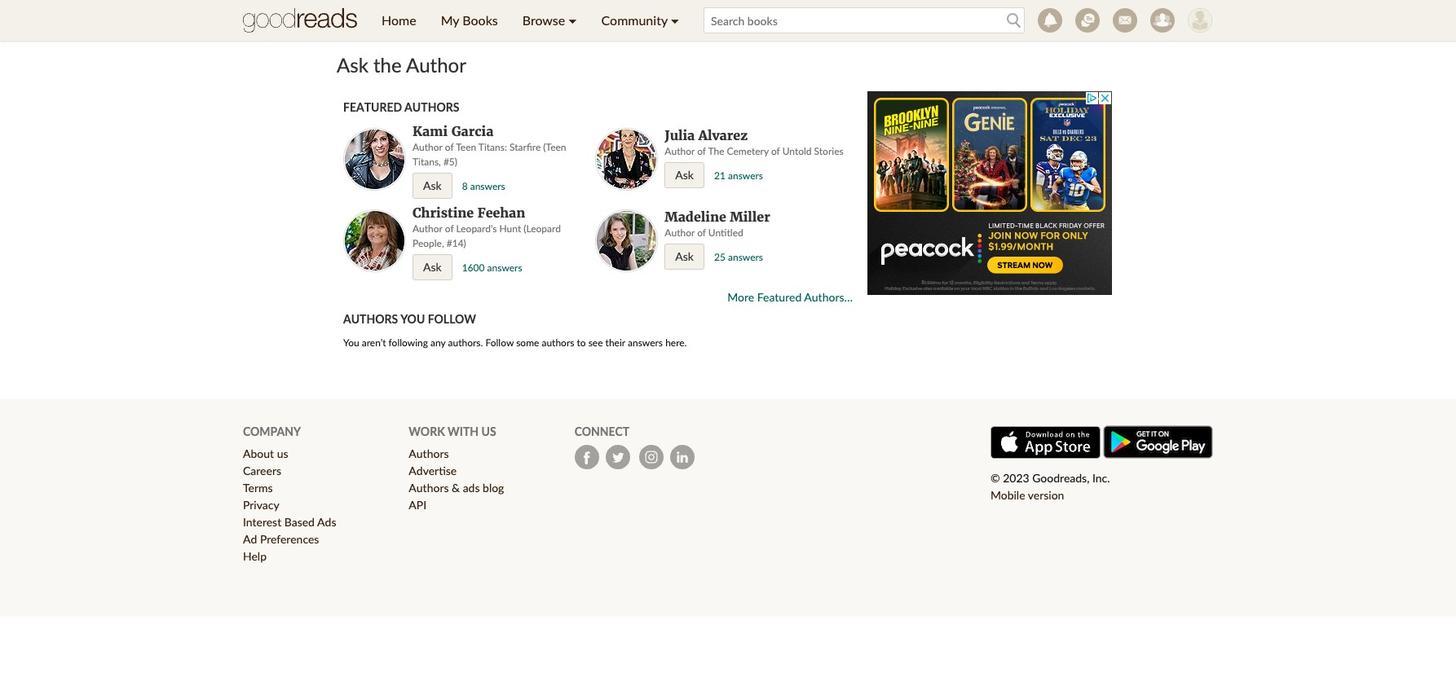 Task type: vqa. For each thing, say whether or not it's contained in the screenshot.


Task type: locate. For each thing, give the bounding box(es) containing it.
authors…
[[804, 290, 853, 304]]

madeline miller author of untitled
[[665, 209, 770, 239]]

▾
[[569, 12, 577, 28], [671, 12, 679, 28]]

julia alvarez image
[[595, 128, 658, 191]]

author inside christine feehan author of leopard's hunt (leopard people, #14)
[[413, 223, 443, 235]]

preferences
[[260, 533, 319, 546]]

author inside kami garcia author of teen titans: starfire (teen titans, #5)
[[413, 141, 443, 153]]

my books
[[441, 12, 498, 28]]

teen
[[456, 141, 476, 153]]

1 ▾ from the left
[[569, 12, 577, 28]]

21 answers
[[714, 170, 763, 182]]

of for christine feehan
[[445, 223, 454, 235]]

about
[[243, 447, 274, 461]]

my books link
[[429, 0, 510, 41]]

blog
[[483, 481, 504, 495]]

of inside christine feehan author of leopard's hunt (leopard people, #14)
[[445, 223, 454, 235]]

▾ inside popup button
[[671, 12, 679, 28]]

madeline
[[665, 209, 726, 225]]

1 vertical spatial featured
[[757, 290, 802, 304]]

▾ right community
[[671, 12, 679, 28]]

mobile version link
[[991, 488, 1064, 502]]

us right "with"
[[481, 425, 496, 439]]

author for kami garcia author of teen titans: starfire (teen titans, #5)
[[413, 141, 443, 153]]

answers right 25
[[728, 251, 763, 263]]

▾ right browse
[[569, 12, 577, 28]]

ask
[[337, 53, 368, 77], [675, 168, 694, 182], [423, 179, 442, 193], [675, 250, 694, 263], [423, 260, 442, 274]]

about us careers terms privacy interest based ads ad preferences help
[[243, 447, 336, 563]]

of inside kami garcia author of teen titans: starfire (teen titans, #5)
[[445, 141, 454, 153]]

privacy
[[243, 498, 279, 512]]

featured
[[343, 100, 402, 114], [757, 290, 802, 304]]

authors down advertise
[[409, 481, 449, 495]]

1 horizontal spatial us
[[481, 425, 496, 439]]

you aren't following any authors. follow some authors to see their answers here.
[[343, 337, 687, 349]]

21 answers link
[[714, 170, 763, 182]]

of
[[445, 141, 454, 153], [697, 145, 706, 157], [771, 145, 780, 157], [445, 223, 454, 235], [697, 227, 706, 239]]

careers link
[[243, 464, 281, 478]]

browse
[[522, 12, 565, 28]]

kami garcia image
[[343, 128, 406, 191]]

ask left 25
[[675, 250, 694, 263]]

0 horizontal spatial us
[[277, 447, 288, 461]]

work with us
[[409, 425, 496, 439]]

of down madeline
[[697, 227, 706, 239]]

answers for miller
[[728, 251, 763, 263]]

with
[[448, 425, 479, 439]]

you left 'aren't'
[[343, 337, 359, 349]]

1 horizontal spatial follow
[[486, 337, 514, 349]]

author inside julia alvarez author of the cemetery of untold stories
[[665, 145, 695, 157]]

follow inside more featured authors… authors you follow
[[428, 312, 476, 326]]

of left the at the left top
[[697, 145, 706, 157]]

25
[[714, 251, 726, 263]]

advertise
[[409, 464, 457, 478]]

goodreads on facebook image
[[575, 445, 599, 470]]

1 vertical spatial you
[[343, 337, 359, 349]]

untitled
[[708, 227, 743, 239]]

2023
[[1003, 471, 1030, 485]]

1600 answers
[[462, 262, 522, 274]]

kami garcia link
[[413, 123, 494, 140]]

of for kami garcia
[[445, 141, 454, 153]]

1600 answers link
[[462, 262, 522, 274]]

some
[[516, 337, 539, 349]]

follow for you
[[428, 312, 476, 326]]

about us link
[[243, 447, 288, 461]]

ask link for madeline
[[665, 244, 704, 270]]

ask link down titans,
[[413, 173, 452, 199]]

authors up kami
[[405, 100, 459, 114]]

my group discussions image
[[1075, 8, 1100, 33]]

ask link for julia
[[665, 162, 704, 188]]

aren't
[[362, 337, 386, 349]]

leopard's
[[456, 223, 497, 235]]

stories
[[814, 145, 844, 157]]

to
[[577, 337, 586, 349]]

home
[[382, 12, 416, 28]]

author up the people,
[[413, 223, 443, 235]]

author up titans,
[[413, 141, 443, 153]]

answers right 1600
[[487, 262, 522, 274]]

answers
[[728, 170, 763, 182], [470, 180, 505, 193], [728, 251, 763, 263], [487, 262, 522, 274], [628, 337, 663, 349]]

ask left "21"
[[675, 168, 694, 182]]

people,
[[413, 237, 444, 250]]

goodreads on instagram image
[[639, 445, 663, 470]]

1 horizontal spatial featured
[[757, 290, 802, 304]]

the
[[373, 53, 402, 77]]

garcia
[[451, 123, 494, 140]]

1 vertical spatial us
[[277, 447, 288, 461]]

test dummy image
[[1188, 8, 1212, 33]]

us
[[481, 425, 496, 439], [277, 447, 288, 461]]

cemetery
[[727, 145, 769, 157]]

mobile
[[991, 488, 1025, 502]]

us right about
[[277, 447, 288, 461]]

author inside "madeline miller author of untitled"
[[665, 227, 695, 239]]

0 horizontal spatial follow
[[428, 312, 476, 326]]

following
[[389, 337, 428, 349]]

authors up 'aren't'
[[343, 312, 398, 326]]

0 vertical spatial follow
[[428, 312, 476, 326]]

follow left some
[[486, 337, 514, 349]]

ask for julia alvarez
[[675, 168, 694, 182]]

&
[[452, 481, 460, 495]]

1 horizontal spatial ▾
[[671, 12, 679, 28]]

goodreads on twitter image
[[606, 445, 630, 470]]

▾ inside dropdown button
[[569, 12, 577, 28]]

menu containing home
[[369, 0, 691, 41]]

0 horizontal spatial featured
[[343, 100, 402, 114]]

more featured authors… authors you follow
[[343, 290, 853, 326]]

21
[[714, 170, 726, 182]]

0 vertical spatial featured
[[343, 100, 402, 114]]

advertisement region
[[868, 91, 1112, 295]]

2 ▾ from the left
[[671, 12, 679, 28]]

follow up authors.
[[428, 312, 476, 326]]

answers for feehan
[[487, 262, 522, 274]]

author down the my
[[406, 53, 466, 77]]

©
[[991, 471, 1000, 485]]

author down madeline
[[665, 227, 695, 239]]

0 horizontal spatial ▾
[[569, 12, 577, 28]]

authors
[[405, 100, 459, 114], [343, 312, 398, 326], [409, 447, 449, 461], [409, 481, 449, 495]]

titans:
[[479, 141, 507, 153]]

1 horizontal spatial you
[[400, 312, 425, 326]]

author for ask the author
[[406, 53, 466, 77]]

authors inside more featured authors… authors you follow
[[343, 312, 398, 326]]

author down julia
[[665, 145, 695, 157]]

ask the author
[[337, 53, 466, 77]]

(leopard
[[524, 223, 561, 235]]

Search for books to add to your shelves search field
[[704, 7, 1025, 33]]

featured right more
[[757, 290, 802, 304]]

0 vertical spatial you
[[400, 312, 425, 326]]

you
[[400, 312, 425, 326], [343, 337, 359, 349]]

▾ for community ▾
[[671, 12, 679, 28]]

featured down the
[[343, 100, 402, 114]]

menu
[[369, 0, 691, 41]]

featured inside more featured authors… authors you follow
[[757, 290, 802, 304]]

answers right their
[[628, 337, 663, 349]]

ask down titans,
[[423, 179, 442, 193]]

api link
[[409, 498, 427, 512]]

you inside more featured authors… authors you follow
[[400, 312, 425, 326]]

friend requests image
[[1150, 8, 1175, 33]]

1 vertical spatial follow
[[486, 337, 514, 349]]

follow for authors.
[[486, 337, 514, 349]]

madeline miller link
[[665, 209, 770, 225]]

of up "#14)"
[[445, 223, 454, 235]]

ask link for kami
[[413, 173, 452, 199]]

25 answers link
[[714, 251, 763, 263]]

advertise link
[[409, 464, 457, 478]]

of up #5)
[[445, 141, 454, 153]]

ask down the people,
[[423, 260, 442, 274]]

inbox image
[[1113, 8, 1137, 33]]

ask link left "21"
[[665, 162, 704, 188]]

answers down cemetery
[[728, 170, 763, 182]]

browse ▾ button
[[510, 0, 589, 41]]

ask link
[[665, 162, 704, 188], [413, 173, 452, 199], [665, 244, 704, 270], [413, 254, 452, 281]]

notifications image
[[1038, 8, 1062, 33]]

ask link down the people,
[[413, 254, 452, 281]]

of inside "madeline miller author of untitled"
[[697, 227, 706, 239]]

help
[[243, 550, 267, 563]]

25 answers
[[714, 251, 763, 263]]

you up following
[[400, 312, 425, 326]]

answers right 8
[[470, 180, 505, 193]]

ask link left 25
[[665, 244, 704, 270]]



Task type: describe. For each thing, give the bounding box(es) containing it.
0 vertical spatial us
[[481, 425, 496, 439]]

hunt
[[499, 223, 521, 235]]

© 2023 goodreads, inc. mobile version
[[991, 471, 1110, 502]]

api
[[409, 498, 427, 512]]

of left the untold
[[771, 145, 780, 157]]

Search books text field
[[704, 7, 1025, 33]]

version
[[1028, 488, 1064, 502]]

community ▾
[[601, 12, 679, 28]]

here.
[[665, 337, 687, 349]]

inc.
[[1092, 471, 1110, 485]]

authors up advertise
[[409, 447, 449, 461]]

answers for garcia
[[470, 180, 505, 193]]

8 answers
[[462, 180, 505, 193]]

author for julia alvarez author of the cemetery of untold stories
[[665, 145, 695, 157]]

work
[[409, 425, 445, 439]]

answers for alvarez
[[728, 170, 763, 182]]

download app for android image
[[1103, 426, 1213, 459]]

ads
[[463, 481, 480, 495]]

my
[[441, 12, 459, 28]]

community ▾ button
[[589, 0, 691, 41]]

#14)
[[447, 237, 466, 250]]

ads
[[317, 515, 336, 529]]

terms link
[[243, 481, 273, 495]]

christine
[[413, 205, 474, 221]]

featured authors
[[343, 100, 459, 114]]

author for madeline miller author of untitled
[[665, 227, 695, 239]]

us inside about us careers terms privacy interest based ads ad preferences help
[[277, 447, 288, 461]]

1600
[[462, 262, 485, 274]]

author for christine feehan author of leopard's hunt (leopard people, #14)
[[413, 223, 443, 235]]

of for madeline miller
[[697, 227, 706, 239]]

julia alvarez link
[[665, 127, 748, 144]]

8
[[462, 180, 468, 193]]

kami garcia author of teen titans: starfire (teen titans, #5)
[[413, 123, 566, 168]]

of for julia alvarez
[[697, 145, 706, 157]]

julia alvarez author of the cemetery of untold stories
[[665, 127, 844, 157]]

alvarez
[[698, 127, 748, 144]]

more featured authors… link
[[727, 290, 853, 305]]

goodreads on linkedin image
[[670, 445, 694, 470]]

see
[[588, 337, 603, 349]]

feehan
[[478, 205, 525, 221]]

the
[[708, 145, 724, 157]]

more
[[727, 290, 754, 304]]

community
[[601, 12, 668, 28]]

titans,
[[413, 156, 441, 168]]

authors & ads blog link
[[409, 481, 504, 495]]

goodreads,
[[1032, 471, 1090, 485]]

download app for ios image
[[991, 426, 1101, 459]]

ad
[[243, 533, 257, 546]]

terms
[[243, 481, 273, 495]]

#5)
[[443, 156, 457, 168]]

help link
[[243, 550, 267, 563]]

0 horizontal spatial you
[[343, 337, 359, 349]]

home link
[[369, 0, 429, 41]]

starfire
[[510, 141, 541, 153]]

their
[[605, 337, 625, 349]]

authors.
[[448, 337, 483, 349]]

ad preferences link
[[243, 533, 319, 546]]

authors
[[542, 337, 574, 349]]

connect
[[575, 425, 630, 439]]

authors advertise authors & ads blog api
[[409, 447, 504, 512]]

(teen
[[543, 141, 566, 153]]

christine feehan link
[[413, 205, 525, 221]]

ask for kami garcia
[[423, 179, 442, 193]]

christine feehan author of leopard's hunt (leopard people, #14)
[[413, 205, 561, 250]]

ask left the
[[337, 53, 368, 77]]

julia
[[665, 127, 695, 144]]

8 answers link
[[462, 180, 505, 193]]

privacy link
[[243, 498, 279, 512]]

kami
[[413, 123, 448, 140]]

ask for madeline miller
[[675, 250, 694, 263]]

interest based ads link
[[243, 515, 336, 529]]

ask for christine feehan
[[423, 260, 442, 274]]

miller
[[730, 209, 770, 225]]

ask link for christine
[[413, 254, 452, 281]]

christine feehan image
[[343, 210, 406, 272]]

company
[[243, 425, 301, 439]]

untold
[[782, 145, 812, 157]]

authors link
[[409, 447, 449, 461]]

books
[[463, 12, 498, 28]]

careers
[[243, 464, 281, 478]]

based
[[284, 515, 315, 529]]

any
[[431, 337, 446, 349]]

browse ▾
[[522, 12, 577, 28]]

▾ for browse ▾
[[569, 12, 577, 28]]

madeline miller image
[[595, 210, 658, 272]]



